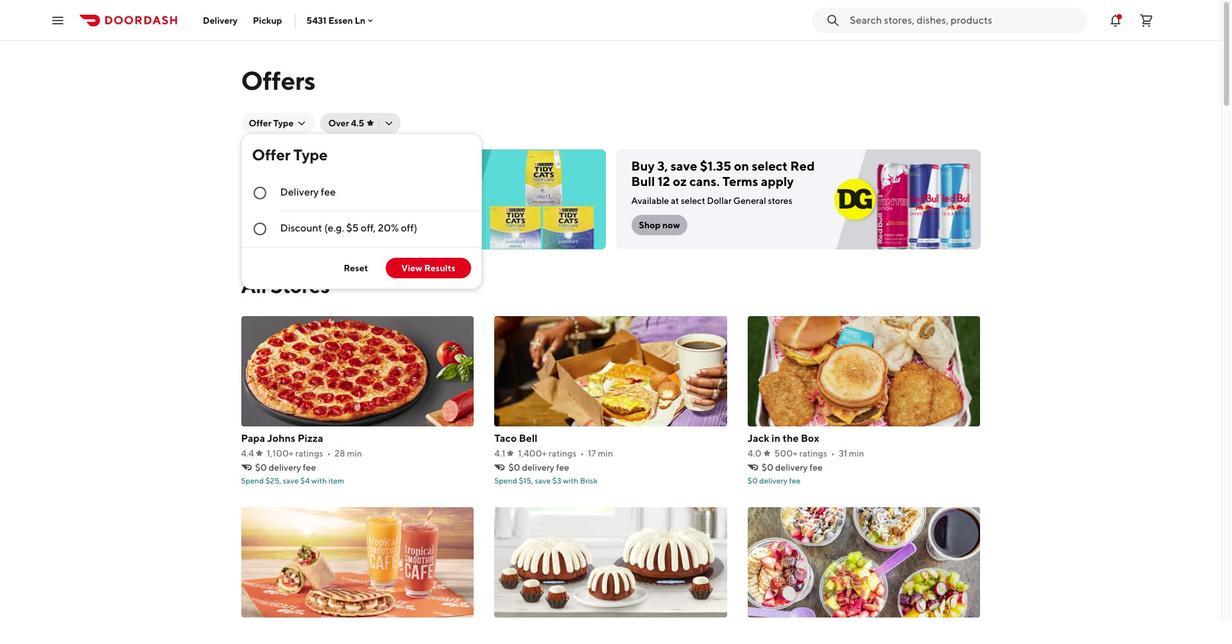 Task type: locate. For each thing, give the bounding box(es) containing it.
apply up stores
[[761, 174, 794, 189]]

shop now button
[[631, 215, 688, 236]]

ratings down pizza
[[295, 449, 323, 459]]

offer down offers
[[249, 118, 271, 128]]

on
[[338, 159, 353, 173], [734, 159, 749, 173]]

off)
[[401, 222, 417, 234]]

min right 17
[[598, 449, 613, 459]]

31
[[839, 449, 847, 459]]

1 horizontal spatial terms
[[722, 174, 758, 189]]

buy up bull
[[631, 159, 655, 173]]

option group containing delivery fee
[[242, 175, 481, 247]]

spend $15, save $3 with brisk
[[494, 476, 598, 486]]

1 horizontal spatial buy
[[631, 159, 655, 173]]

ratings for papa johns pizza
[[295, 449, 323, 459]]

28
[[335, 449, 345, 459]]

0 vertical spatial delivery
[[203, 15, 238, 25]]

pizza
[[298, 433, 323, 445]]

17
[[588, 449, 596, 459]]

0 horizontal spatial buy
[[256, 159, 280, 173]]

min for jack in the box
[[849, 449, 864, 459]]

offer
[[249, 118, 271, 128], [252, 146, 290, 164]]

over 4.5
[[328, 118, 364, 128]]

jack
[[748, 433, 769, 445]]

Discount (e.g. $5 off, 20% off) radio
[[242, 211, 481, 247]]

2 on from the left
[[734, 159, 749, 173]]

0 horizontal spatial min
[[347, 449, 362, 459]]

select inside buy 1, save $1 on select tidy cats and more
[[356, 159, 392, 173]]

spend $25, save $4 with item
[[241, 476, 344, 486]]

fee inside radio
[[321, 186, 336, 198]]

1 vertical spatial delivery
[[280, 186, 319, 198]]

results
[[424, 263, 455, 273]]

ratings up $3
[[549, 449, 576, 459]]

1 horizontal spatial ratings
[[549, 449, 576, 459]]

buy inside buy 1, save $1 on select tidy cats and more
[[256, 159, 280, 173]]

all
[[241, 273, 266, 298]]

save left $3
[[535, 476, 551, 486]]

$0 up $15,
[[508, 463, 520, 473]]

3 min from the left
[[849, 449, 864, 459]]

1 with from the left
[[311, 476, 327, 486]]

save up oz
[[671, 159, 697, 173]]

on right $1.35
[[734, 159, 749, 173]]

spend left $15,
[[494, 476, 517, 486]]

0 vertical spatial apply
[[761, 174, 794, 189]]

$0 down in
[[762, 463, 773, 473]]

the
[[783, 433, 799, 445]]

0 vertical spatial type
[[273, 118, 294, 128]]

fee for taco bell
[[556, 463, 569, 473]]

select up delivery fee radio
[[356, 159, 392, 173]]

0 horizontal spatial apply
[[336, 196, 358, 206]]

2 horizontal spatial min
[[849, 449, 864, 459]]

1,400+
[[518, 449, 547, 459]]

2 buy from the left
[[631, 159, 655, 173]]

now
[[662, 220, 680, 230]]

buy inside buy 3, save $1.35 on select red bull 12 oz cans. terms apply
[[631, 159, 655, 173]]

min right 31
[[849, 449, 864, 459]]

stores
[[768, 196, 792, 206]]

1 horizontal spatial min
[[598, 449, 613, 459]]

spend for taco
[[494, 476, 517, 486]]

terms
[[722, 174, 758, 189], [309, 196, 334, 206]]

2 horizontal spatial •
[[831, 449, 835, 459]]

and
[[287, 174, 309, 189]]

• for papa johns pizza
[[327, 449, 331, 459]]

available at select dollar general stores
[[631, 196, 792, 206]]

0 horizontal spatial select
[[356, 159, 392, 173]]

$4
[[300, 476, 310, 486]]

fee for jack in the box
[[809, 463, 823, 473]]

select right at
[[681, 196, 705, 206]]

terms up 'general'
[[722, 174, 758, 189]]

$0 up the $25,
[[255, 463, 267, 473]]

5431
[[306, 15, 326, 25]]

1 vertical spatial apply
[[336, 196, 358, 206]]

on inside buy 1, save $1 on select tidy cats and more
[[338, 159, 353, 173]]

0 vertical spatial offer type
[[249, 118, 294, 128]]

now right order
[[291, 220, 310, 230]]

1 horizontal spatial now
[[291, 220, 310, 230]]

$0 delivery fee
[[255, 463, 316, 473], [508, 463, 569, 473], [762, 463, 823, 473], [748, 476, 801, 486]]

0 horizontal spatial with
[[311, 476, 327, 486]]

delivery for in
[[775, 463, 808, 473]]

delivery button
[[195, 10, 245, 30]]

•
[[327, 449, 331, 459], [580, 449, 584, 459], [831, 449, 835, 459]]

general
[[733, 196, 766, 206]]

save left $4
[[283, 476, 299, 486]]

2 • from the left
[[580, 449, 584, 459]]

1 horizontal spatial select
[[681, 196, 705, 206]]

cats
[[256, 174, 284, 189]]

fee for papa johns pizza
[[303, 463, 316, 473]]

with right $4
[[311, 476, 327, 486]]

fee
[[321, 186, 336, 198], [303, 463, 316, 473], [556, 463, 569, 473], [809, 463, 823, 473], [789, 476, 801, 486]]

spend left the $25,
[[241, 476, 264, 486]]

delivery inside button
[[203, 15, 238, 25]]

delivery for johns
[[269, 463, 301, 473]]

apply
[[761, 174, 794, 189], [336, 196, 358, 206]]

type right 1,
[[293, 146, 328, 164]]

2 with from the left
[[563, 476, 578, 486]]

type
[[273, 118, 294, 128], [293, 146, 328, 164]]

1 horizontal spatial apply
[[761, 174, 794, 189]]

2 ratings from the left
[[549, 449, 576, 459]]

$0 delivery fee for bell
[[508, 463, 569, 473]]

offer type up and
[[252, 146, 328, 164]]

$1
[[323, 159, 336, 173]]

buy for buy 1, save $1 on select tidy cats and more
[[256, 159, 280, 173]]

now
[[256, 196, 276, 206], [291, 220, 310, 230]]

essen
[[328, 15, 353, 25]]

(e.g.
[[324, 222, 344, 234]]

offer up cats
[[252, 146, 290, 164]]

save for $3
[[535, 476, 551, 486]]

offer inside button
[[249, 118, 271, 128]]

view results button
[[386, 258, 471, 279]]

2 min from the left
[[598, 449, 613, 459]]

• left 28
[[327, 449, 331, 459]]

1 spend from the left
[[241, 476, 264, 486]]

order
[[264, 220, 289, 230]]

offer type
[[249, 118, 294, 128], [252, 146, 328, 164]]

spend
[[241, 476, 264, 486], [494, 476, 517, 486]]

ratings for taco bell
[[549, 449, 576, 459]]

in
[[772, 433, 780, 445]]

bell
[[519, 433, 538, 445]]

1 min from the left
[[347, 449, 362, 459]]

with right $3
[[563, 476, 578, 486]]

1 horizontal spatial on
[[734, 159, 749, 173]]

now left -
[[256, 196, 276, 206]]

0 horizontal spatial delivery
[[203, 15, 238, 25]]

• 28 min
[[327, 449, 362, 459]]

0 horizontal spatial on
[[338, 159, 353, 173]]

min right 28
[[347, 449, 362, 459]]

buy 1, save $1 on select tidy cats and more
[[256, 159, 420, 189]]

taco bell
[[494, 433, 538, 445]]

1 ratings from the left
[[295, 449, 323, 459]]

ratings down box
[[799, 449, 827, 459]]

on right $1 at the top of page
[[338, 159, 353, 173]]

on inside buy 3, save $1.35 on select red bull 12 oz cans. terms apply
[[734, 159, 749, 173]]

select
[[356, 159, 392, 173], [752, 159, 788, 173], [681, 196, 705, 206]]

select left red
[[752, 159, 788, 173]]

select for tidy
[[356, 159, 392, 173]]

save inside buy 1, save $1 on select tidy cats and more
[[293, 159, 320, 173]]

1 • from the left
[[327, 449, 331, 459]]

offer type down offers
[[249, 118, 294, 128]]

save up and
[[293, 159, 320, 173]]

more
[[312, 174, 343, 189]]

select for red
[[752, 159, 788, 173]]

Store search: begin typing to search for stores available on DoorDash text field
[[850, 13, 1080, 27]]

delivery inside radio
[[280, 186, 319, 198]]

0 horizontal spatial now
[[256, 196, 276, 206]]

500+
[[774, 449, 798, 459]]

1 horizontal spatial spend
[[494, 476, 517, 486]]

• left 31
[[831, 449, 835, 459]]

reset button
[[336, 258, 376, 279]]

0 horizontal spatial •
[[327, 449, 331, 459]]

1 buy from the left
[[256, 159, 280, 173]]

0 horizontal spatial ratings
[[295, 449, 323, 459]]

3 • from the left
[[831, 449, 835, 459]]

available
[[631, 196, 669, 206]]

now - 11/20. terms apply
[[256, 196, 358, 206]]

1 vertical spatial now
[[291, 220, 310, 230]]

$0
[[255, 463, 267, 473], [508, 463, 520, 473], [762, 463, 773, 473], [748, 476, 758, 486]]

terms down more
[[309, 196, 334, 206]]

buy
[[256, 159, 280, 173], [631, 159, 655, 173]]

0 vertical spatial offer
[[249, 118, 271, 128]]

buy up cats
[[256, 159, 280, 173]]

off,
[[361, 222, 376, 234]]

ratings
[[295, 449, 323, 459], [549, 449, 576, 459], [799, 449, 827, 459]]

1 vertical spatial type
[[293, 146, 328, 164]]

Delivery fee radio
[[242, 175, 481, 211]]

discount (e.g. $5 off, 20% off)
[[280, 222, 417, 234]]

3 ratings from the left
[[799, 449, 827, 459]]

0 horizontal spatial spend
[[241, 476, 264, 486]]

save inside buy 3, save $1.35 on select red bull 12 oz cans. terms apply
[[671, 159, 697, 173]]

-
[[277, 196, 281, 206]]

2 spend from the left
[[494, 476, 517, 486]]

option group
[[242, 175, 481, 247]]

delivery fee
[[280, 186, 336, 198]]

• left 17
[[580, 449, 584, 459]]

delivery
[[203, 15, 238, 25], [280, 186, 319, 198]]

save for $1
[[293, 159, 320, 173]]

type up 1,
[[273, 118, 294, 128]]

1 on from the left
[[338, 159, 353, 173]]

select inside buy 3, save $1.35 on select red bull 12 oz cans. terms apply
[[752, 159, 788, 173]]

2 horizontal spatial select
[[752, 159, 788, 173]]

delivery for bell
[[522, 463, 554, 473]]

0 horizontal spatial terms
[[309, 196, 334, 206]]

red
[[790, 159, 815, 173]]

1 horizontal spatial •
[[580, 449, 584, 459]]

1 horizontal spatial delivery
[[280, 186, 319, 198]]

2 horizontal spatial ratings
[[799, 449, 827, 459]]

tidy
[[395, 159, 420, 173]]

order now
[[264, 220, 310, 230]]

delivery for delivery fee
[[280, 186, 319, 198]]

1 horizontal spatial with
[[563, 476, 578, 486]]

0 vertical spatial now
[[256, 196, 276, 206]]

0 vertical spatial terms
[[722, 174, 758, 189]]

apply up discount (e.g. $5 off, 20% off)
[[336, 196, 358, 206]]

offers
[[241, 65, 315, 96]]

offer type inside offer type button
[[249, 118, 294, 128]]



Task type: vqa. For each thing, say whether or not it's contained in the screenshot.
the best of your neighborhood, delivered for less
no



Task type: describe. For each thing, give the bounding box(es) containing it.
all stores
[[241, 273, 330, 298]]

$0 for papa
[[255, 463, 267, 473]]

$25,
[[266, 476, 281, 486]]

spend for papa
[[241, 476, 264, 486]]

on for $1
[[338, 159, 353, 173]]

papa johns pizza
[[241, 433, 323, 445]]

ratings for jack in the box
[[799, 449, 827, 459]]

taco
[[494, 433, 517, 445]]

offer type button
[[241, 113, 315, 134]]

now inside button
[[291, 220, 310, 230]]

• for taco bell
[[580, 449, 584, 459]]

notification bell image
[[1108, 13, 1123, 28]]

$15,
[[519, 476, 533, 486]]

$0 for jack
[[762, 463, 773, 473]]

1 vertical spatial offer
[[252, 146, 290, 164]]

item
[[328, 476, 344, 486]]

ln
[[355, 15, 365, 25]]

• 17 min
[[580, 449, 613, 459]]

reset
[[344, 263, 368, 273]]

$0 down 4.0
[[748, 476, 758, 486]]

min for papa johns pizza
[[347, 449, 362, 459]]

jack in the box
[[748, 433, 819, 445]]

save for $1.35
[[671, 159, 697, 173]]

• 31 min
[[831, 449, 864, 459]]

papa
[[241, 433, 265, 445]]

with for taco bell
[[563, 476, 578, 486]]

4.4
[[241, 449, 254, 459]]

• for jack in the box
[[831, 449, 835, 459]]

$1.35
[[700, 159, 731, 173]]

terms inside buy 3, save $1.35 on select red bull 12 oz cans. terms apply
[[722, 174, 758, 189]]

20%
[[378, 222, 399, 234]]

view results
[[401, 263, 455, 273]]

bull
[[631, 174, 655, 189]]

type inside button
[[273, 118, 294, 128]]

pickup
[[253, 15, 282, 25]]

box
[[801, 433, 819, 445]]

3,
[[657, 159, 668, 173]]

1,100+ ratings
[[267, 449, 323, 459]]

buy 3, save $1.35 on select red bull 12 oz cans. terms apply
[[631, 159, 815, 189]]

4.5
[[351, 118, 364, 128]]

oz
[[673, 174, 687, 189]]

cans.
[[689, 174, 720, 189]]

dollar
[[707, 196, 732, 206]]

4.1
[[494, 449, 505, 459]]

12
[[658, 174, 670, 189]]

view
[[401, 263, 422, 273]]

pickup button
[[245, 10, 290, 30]]

open menu image
[[50, 13, 65, 28]]

on for $1.35
[[734, 159, 749, 173]]

1 vertical spatial terms
[[309, 196, 334, 206]]

save for $4
[[283, 476, 299, 486]]

at
[[671, 196, 679, 206]]

$0 delivery fee for johns
[[255, 463, 316, 473]]

shop
[[639, 220, 661, 230]]

1,100+
[[267, 449, 293, 459]]

over 4.5 button
[[321, 113, 401, 134]]

$0 for taco
[[508, 463, 520, 473]]

delivery for delivery
[[203, 15, 238, 25]]

brisk
[[580, 476, 598, 486]]

johns
[[267, 433, 296, 445]]

500+ ratings
[[774, 449, 827, 459]]

1,
[[282, 159, 291, 173]]

with for papa johns pizza
[[311, 476, 327, 486]]

shop now
[[639, 220, 680, 230]]

$0 delivery fee for in
[[762, 463, 823, 473]]

0 items, open order cart image
[[1139, 13, 1154, 28]]

4.0
[[748, 449, 762, 459]]

$3
[[552, 476, 561, 486]]

5431 essen ln
[[306, 15, 365, 25]]

discount
[[280, 222, 322, 234]]

5431 essen ln button
[[306, 15, 376, 25]]

stores
[[270, 273, 330, 298]]

11/20.
[[283, 196, 308, 206]]

$5
[[346, 222, 359, 234]]

min for taco bell
[[598, 449, 613, 459]]

buy for buy 3, save $1.35 on select red bull 12 oz cans. terms apply
[[631, 159, 655, 173]]

1 vertical spatial offer type
[[252, 146, 328, 164]]

order now button
[[256, 215, 318, 236]]

apply inside buy 3, save $1.35 on select red bull 12 oz cans. terms apply
[[761, 174, 794, 189]]

over
[[328, 118, 349, 128]]

1,400+ ratings
[[518, 449, 576, 459]]



